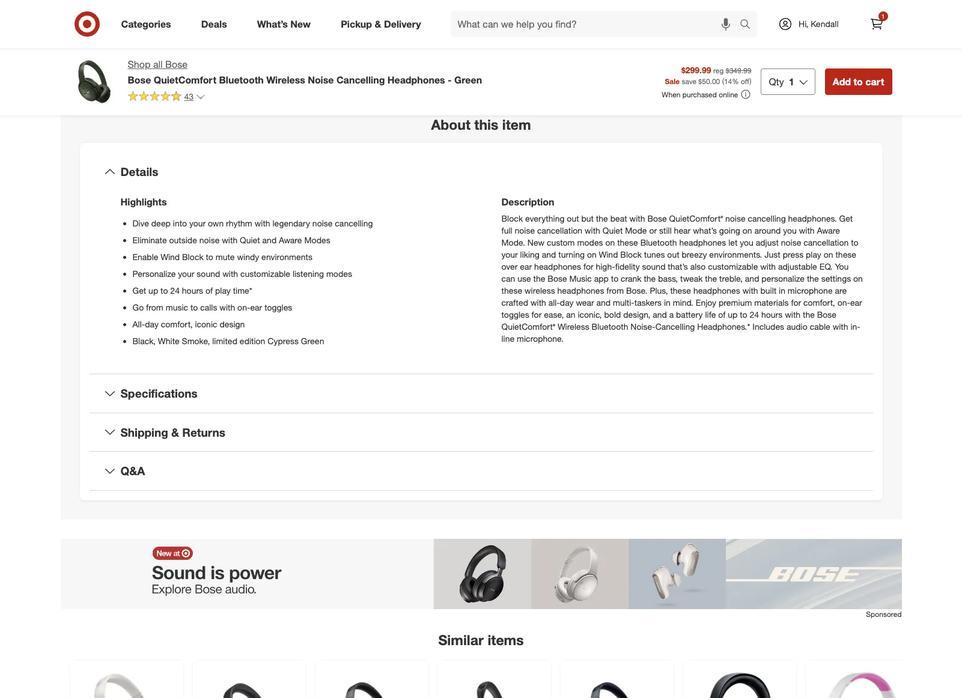 Task type: describe. For each thing, give the bounding box(es) containing it.
similar items region
[[60, 539, 919, 699]]

shure aonic 50 gen 2 bluetooth wireless noise cancelling headphones image
[[690, 668, 789, 699]]

0 vertical spatial for
[[584, 261, 594, 272]]

noise up modes
[[313, 218, 333, 228]]

headphones down what's
[[680, 237, 726, 248]]

0 horizontal spatial green
[[301, 336, 324, 346]]

toggles inside description block everything out but the beat with bose quietcomfort® noise cancelling headphones. get full noise cancellation with quiet mode or still hear what's going on around you with aware mode. new custom modes on these bluetooth headphones let you adjust noise cancellation to your liking and turning on wind block tunes out breezy environments. just press play on these over ear headphones for high-fidelity sound that's also customizable with adjustable eq. you can use the bose music app to crank the bass, tweak the treble, and personalize the settings on these wireless headphones from bose. plus, these headphones with built in microphone are crafted with all-day wear and multi-taskers in mind. enjoy premium materials for comfort, on-ear toggles for ease, an iconic, bold design, and a battery life of up to 24 hours with the bose quietcomfort® wireless bluetooth noise-cancelling headphones.* includes audio cable with in- line microphone.
[[502, 309, 529, 320]]

breezy
[[682, 249, 707, 260]]

shop
[[128, 58, 151, 70]]

audio
[[787, 321, 808, 332]]

microphone
[[788, 285, 833, 296]]

shipping & returns
[[121, 425, 225, 439]]

noise up 'press' at the top right
[[781, 237, 802, 248]]

and down custom
[[542, 249, 556, 260]]

1 horizontal spatial bluetooth
[[592, 321, 628, 332]]

0 vertical spatial sponsored
[[857, 66, 892, 75]]

music
[[166, 302, 188, 312]]

0 horizontal spatial customizable
[[240, 269, 290, 279]]

0 horizontal spatial out
[[567, 213, 579, 224]]

the up cable
[[803, 309, 815, 320]]

image of bose quietcomfort bluetooth wireless noise cancelling headphones - green image
[[70, 58, 118, 106]]

the up microphone
[[807, 273, 819, 284]]

with down but on the right top of page
[[585, 225, 600, 236]]

to left calls
[[191, 302, 198, 312]]

details button
[[89, 153, 873, 191]]

settings
[[822, 273, 851, 284]]

outside
[[169, 235, 197, 245]]

with down wireless
[[531, 297, 546, 308]]

personalize
[[762, 273, 805, 284]]

bose quietcomfort bluetooth wireless noise cancelling headphones, 6 of 16 image
[[273, 0, 467, 51]]

still
[[659, 225, 672, 236]]

design,
[[623, 309, 651, 320]]

quietcomfort
[[154, 74, 216, 86]]

from inside description block everything out but the beat with bose quietcomfort® noise cancelling headphones. get full noise cancellation with quiet mode or still hear what's going on around you with aware mode. new custom modes on these bluetooth headphones let you adjust noise cancellation to your liking and turning on wind block tunes out breezy environments. just press play on these over ear headphones for high-fidelity sound that's also customizable with adjustable eq. you can use the bose music app to crank the bass, tweak the treble, and personalize the settings on these wireless headphones from bose. plus, these headphones with built in microphone are crafted with all-day wear and multi-taskers in mind. enjoy premium materials for comfort, on-ear toggles for ease, an iconic, bold design, and a battery life of up to 24 hours with the bose quietcomfort® wireless bluetooth noise-cancelling headphones.* includes audio cable with in- line microphone.
[[607, 285, 624, 296]]

all-
[[133, 319, 145, 329]]

comfort, inside description block everything out but the beat with bose quietcomfort® noise cancelling headphones. get full noise cancellation with quiet mode or still hear what's going on around you with aware mode. new custom modes on these bluetooth headphones let you adjust noise cancellation to your liking and turning on wind block tunes out breezy environments. just press play on these over ear headphones for high-fidelity sound that's also customizable with adjustable eq. you can use the bose music app to crank the bass, tweak the treble, and personalize the settings on these wireless headphones from bose. plus, these headphones with built in microphone are crafted with all-day wear and multi-taskers in mind. enjoy premium materials for comfort, on-ear toggles for ease, an iconic, bold design, and a battery life of up to 24 hours with the bose quietcomfort® wireless bluetooth noise-cancelling headphones.* includes audio cable with in- line microphone.
[[804, 297, 835, 308]]

about
[[431, 116, 471, 133]]

bose quietcomfort ultra bluetooth wireless noise cancelling headphones image
[[200, 668, 298, 699]]

headphones.
[[788, 213, 837, 224]]

0 horizontal spatial day
[[145, 319, 159, 329]]

search
[[735, 19, 764, 31]]

wireless inside shop all bose bose quietcomfort bluetooth wireless noise cancelling headphones - green
[[266, 74, 305, 86]]

with down mute
[[223, 269, 238, 279]]

with down 'headphones.'
[[799, 225, 815, 236]]

turning
[[559, 249, 585, 260]]

off
[[741, 77, 750, 86]]

app
[[594, 273, 609, 284]]

show more images button
[[219, 61, 318, 87]]

hear
[[674, 225, 691, 236]]

full
[[502, 225, 513, 236]]

and left a
[[653, 309, 667, 320]]

1 vertical spatial 1
[[789, 76, 795, 88]]

delivery
[[384, 18, 421, 30]]

also
[[691, 261, 706, 272]]

let
[[729, 237, 738, 248]]

high-
[[596, 261, 615, 272]]

rhythm
[[226, 218, 252, 228]]

$349.99
[[726, 66, 752, 75]]

1 link
[[864, 11, 890, 37]]

more
[[254, 68, 276, 80]]

description block everything out but the beat with bose quietcomfort® noise cancelling headphones. get full noise cancellation with quiet mode or still hear what's going on around you with aware mode. new custom modes on these bluetooth headphones let you adjust noise cancellation to your liking and turning on wind block tunes out breezy environments. just press play on these over ear headphones for high-fidelity sound that's also customizable with adjustable eq. you can use the bose music app to crank the bass, tweak the treble, and personalize the settings on these wireless headphones from bose. plus, these headphones with built in microphone are crafted with all-day wear and multi-taskers in mind. enjoy premium materials for comfort, on-ear toggles for ease, an iconic, bold design, and a battery life of up to 24 hours with the bose quietcomfort® wireless bluetooth noise-cancelling headphones.* includes audio cable with in- line microphone.
[[502, 196, 863, 344]]

show
[[227, 68, 251, 80]]

with up the audio
[[785, 309, 801, 320]]

add
[[833, 76, 851, 88]]

0 horizontal spatial new
[[291, 18, 311, 30]]

pickup & delivery
[[341, 18, 421, 30]]

black,
[[133, 336, 156, 346]]

custom
[[547, 237, 575, 248]]

with down just
[[761, 261, 776, 272]]

images
[[279, 68, 310, 80]]

the up wireless
[[534, 273, 546, 284]]

0 horizontal spatial aware
[[279, 235, 302, 245]]

bose noise cancelling over-ear bluetooth wireless headphones 700 image
[[445, 668, 544, 699]]

windy
[[237, 252, 259, 262]]

to left mute
[[206, 252, 213, 262]]

to down premium
[[740, 309, 748, 320]]

going
[[719, 225, 740, 236]]

2 horizontal spatial for
[[791, 297, 801, 308]]

similar items
[[438, 632, 524, 649]]

0 horizontal spatial toggles
[[265, 302, 292, 312]]

cancelling inside shop all bose bose quietcomfort bluetooth wireless noise cancelling headphones - green
[[337, 74, 385, 86]]

$299.99
[[682, 65, 712, 75]]

& for shipping
[[171, 425, 179, 439]]

0 horizontal spatial sound
[[197, 269, 220, 279]]

1 vertical spatial cancellation
[[804, 237, 849, 248]]

bluetooth inside shop all bose bose quietcomfort bluetooth wireless noise cancelling headphones - green
[[219, 74, 264, 86]]

personalize your sound with customizable listening modes
[[133, 269, 352, 279]]

to right app at the right top of the page
[[611, 273, 619, 284]]

1 vertical spatial out
[[667, 249, 680, 260]]

in-
[[851, 321, 861, 332]]

1 horizontal spatial ear
[[520, 261, 532, 272]]

headphones down the turning
[[534, 261, 581, 272]]

0 vertical spatial your
[[189, 218, 206, 228]]

2 horizontal spatial block
[[621, 249, 642, 260]]

details
[[121, 165, 158, 179]]

add to cart button
[[825, 69, 892, 95]]

time*
[[233, 285, 252, 296]]

tunes
[[644, 249, 665, 260]]

What can we help you find? suggestions appear below search field
[[451, 11, 743, 37]]

legendary
[[273, 218, 310, 228]]

0 horizontal spatial of
[[206, 285, 213, 296]]

0 horizontal spatial cancelling
[[335, 218, 373, 228]]

0 vertical spatial up
[[149, 285, 158, 296]]

enable wind block to mute windy environments
[[133, 252, 313, 262]]

14
[[724, 77, 732, 86]]

crafted
[[502, 297, 528, 308]]

the down also
[[705, 273, 717, 284]]

0 horizontal spatial get
[[133, 285, 146, 296]]

noise-
[[631, 321, 656, 332]]

an
[[566, 309, 576, 320]]

wireless inside description block everything out but the beat with bose quietcomfort® noise cancelling headphones. get full noise cancellation with quiet mode or still hear what's going on around you with aware mode. new custom modes on these bluetooth headphones let you adjust noise cancellation to your liking and turning on wind block tunes out breezy environments. just press play on these over ear headphones for high-fidelity sound that's also customizable with adjustable eq. you can use the bose music app to crank the bass, tweak the treble, and personalize the settings on these wireless headphones from bose. plus, these headphones with built in microphone are crafted with all-day wear and multi-taskers in mind. enjoy premium materials for comfort, on-ear toggles for ease, an iconic, bold design, and a battery life of up to 24 hours with the bose quietcomfort® wireless bluetooth noise-cancelling headphones.* includes audio cable with in- line microphone.
[[558, 321, 590, 332]]

and right treble,
[[745, 273, 760, 284]]

kendall
[[811, 19, 839, 29]]

to down personalize
[[161, 285, 168, 296]]

all-day comfort, iconic design
[[133, 319, 245, 329]]

black, white smoke, limited edition cypress green
[[133, 336, 324, 346]]

treble,
[[720, 273, 743, 284]]

highlights
[[121, 196, 167, 208]]

eq.
[[820, 261, 833, 272]]

and up bold
[[597, 297, 611, 308]]

bose down the shop
[[128, 74, 151, 86]]

(
[[722, 77, 724, 86]]

are
[[835, 285, 847, 296]]

line
[[502, 333, 515, 344]]

and down dive deep into your own rhythm with legendary noise cancelling
[[262, 235, 277, 245]]

1 vertical spatial bluetooth
[[641, 237, 677, 248]]

crank
[[621, 273, 642, 284]]

play inside description block everything out but the beat with bose quietcomfort® noise cancelling headphones. get full noise cancellation with quiet mode or still hear what's going on around you with aware mode. new custom modes on these bluetooth headphones let you adjust noise cancellation to your liking and turning on wind block tunes out breezy environments. just press play on these over ear headphones for high-fidelity sound that's also customizable with adjustable eq. you can use the bose music app to crank the bass, tweak the treble, and personalize the settings on these wireless headphones from bose. plus, these headphones with built in microphone are crafted with all-day wear and multi-taskers in mind. enjoy premium materials for comfort, on-ear toggles for ease, an iconic, bold design, and a battery life of up to 24 hours with the bose quietcomfort® wireless bluetooth noise-cancelling headphones.* includes audio cable with in- line microphone.
[[806, 249, 822, 260]]

around
[[755, 225, 781, 236]]

use
[[518, 273, 531, 284]]

shop all bose bose quietcomfort bluetooth wireless noise cancelling headphones - green
[[128, 58, 482, 86]]

sponsored inside similar items region
[[866, 610, 902, 619]]

when purchased online
[[662, 90, 738, 99]]

add to cart
[[833, 76, 885, 88]]

what's new link
[[247, 11, 326, 37]]

0 vertical spatial advertisement region
[[496, 19, 892, 64]]

image gallery element
[[70, 0, 467, 87]]

0 horizontal spatial you
[[740, 237, 754, 248]]

with up mute
[[222, 235, 238, 245]]

50.00
[[702, 77, 720, 86]]

sale
[[665, 77, 680, 86]]

plus,
[[650, 285, 668, 296]]

up inside description block everything out but the beat with bose quietcomfort® noise cancelling headphones. get full noise cancellation with quiet mode or still hear what's going on around you with aware mode. new custom modes on these bluetooth headphones let you adjust noise cancellation to your liking and turning on wind block tunes out breezy environments. just press play on these over ear headphones for high-fidelity sound that's also customizable with adjustable eq. you can use the bose music app to crank the bass, tweak the treble, and personalize the settings on these wireless headphones from bose. plus, these headphones with built in microphone are crafted with all-day wear and multi-taskers in mind. enjoy premium materials for comfort, on-ear toggles for ease, an iconic, bold design, and a battery life of up to 24 hours with the bose quietcomfort® wireless bluetooth noise-cancelling headphones.* includes audio cable with in- line microphone.
[[728, 309, 738, 320]]

cancelling inside description block everything out but the beat with bose quietcomfort® noise cancelling headphones. get full noise cancellation with quiet mode or still hear what's going on around you with aware mode. new custom modes on these bluetooth headphones let you adjust noise cancellation to your liking and turning on wind block tunes out breezy environments. just press play on these over ear headphones for high-fidelity sound that's also customizable with adjustable eq. you can use the bose music app to crank the bass, tweak the treble, and personalize the settings on these wireless headphones from bose. plus, these headphones with built in microphone are crafted with all-day wear and multi-taskers in mind. enjoy premium materials for comfort, on-ear toggles for ease, an iconic, bold design, and a battery life of up to 24 hours with the bose quietcomfort® wireless bluetooth noise-cancelling headphones.* includes audio cable with in- line microphone.
[[748, 213, 786, 224]]

0 vertical spatial in
[[779, 285, 786, 296]]

design
[[220, 319, 245, 329]]

pickup & delivery link
[[331, 11, 436, 37]]

beat
[[611, 213, 627, 224]]

0 horizontal spatial quiet
[[240, 235, 260, 245]]

cancelling inside description block everything out but the beat with bose quietcomfort® noise cancelling headphones. get full noise cancellation with quiet mode or still hear what's going on around you with aware mode. new custom modes on these bluetooth headphones let you adjust noise cancellation to your liking and turning on wind block tunes out breezy environments. just press play on these over ear headphones for high-fidelity sound that's also customizable with adjustable eq. you can use the bose music app to crank the bass, tweak the treble, and personalize the settings on these wireless headphones from bose. plus, these headphones with built in microphone are crafted with all-day wear and multi-taskers in mind. enjoy premium materials for comfort, on-ear toggles for ease, an iconic, bold design, and a battery life of up to 24 hours with the bose quietcomfort® wireless bluetooth noise-cancelling headphones.* includes audio cable with in- line microphone.
[[656, 321, 695, 332]]

0 horizontal spatial block
[[182, 252, 204, 262]]

0 horizontal spatial in
[[664, 297, 671, 308]]

bose quietcomfort bluetooth wireless noise cancelling headphones, 5 of 16 image
[[70, 0, 264, 51]]

hours inside description block everything out but the beat with bose quietcomfort® noise cancelling headphones. get full noise cancellation with quiet mode or still hear what's going on around you with aware mode. new custom modes on these bluetooth headphones let you adjust noise cancellation to your liking and turning on wind block tunes out breezy environments. just press play on these over ear headphones for high-fidelity sound that's also customizable with adjustable eq. you can use the bose music app to crank the bass, tweak the treble, and personalize the settings on these wireless headphones from bose. plus, these headphones with built in microphone are crafted with all-day wear and multi-taskers in mind. enjoy premium materials for comfort, on-ear toggles for ease, an iconic, bold design, and a battery life of up to 24 hours with the bose quietcomfort® wireless bluetooth noise-cancelling headphones.* includes audio cable with in- line microphone.
[[762, 309, 783, 320]]

that's
[[668, 261, 688, 272]]

built
[[761, 285, 777, 296]]



Task type: vqa. For each thing, say whether or not it's contained in the screenshot.
RedCard link
no



Task type: locate. For each thing, give the bounding box(es) containing it.
press
[[783, 249, 804, 260]]

new inside description block everything out but the beat with bose quietcomfort® noise cancelling headphones. get full noise cancellation with quiet mode or still hear what's going on around you with aware mode. new custom modes on these bluetooth headphones let you adjust noise cancellation to your liking and turning on wind block tunes out breezy environments. just press play on these over ear headphones for high-fidelity sound that's also customizable with adjustable eq. you can use the bose music app to crank the bass, tweak the treble, and personalize the settings on these wireless headphones from bose. plus, these headphones with built in microphone are crafted with all-day wear and multi-taskers in mind. enjoy premium materials for comfort, on-ear toggles for ease, an iconic, bold design, and a battery life of up to 24 hours with the bose quietcomfort® wireless bluetooth noise-cancelling headphones.* includes audio cable with in- line microphone.
[[528, 237, 545, 248]]

item
[[502, 116, 531, 133]]

get up go
[[133, 285, 146, 296]]

1 vertical spatial sponsored
[[866, 610, 902, 619]]

1 vertical spatial cancelling
[[656, 321, 695, 332]]

pickup
[[341, 18, 372, 30]]

block up fidelity at right top
[[621, 249, 642, 260]]

in up a
[[664, 297, 671, 308]]

43
[[184, 91, 194, 102]]

0 horizontal spatial play
[[215, 285, 231, 296]]

sound down tunes
[[642, 261, 666, 272]]

you
[[783, 225, 797, 236], [740, 237, 754, 248]]

to right add
[[854, 76, 863, 88]]

environments
[[262, 252, 313, 262]]

1
[[882, 13, 885, 20], [789, 76, 795, 88]]

0 vertical spatial get
[[840, 213, 853, 224]]

what's
[[257, 18, 288, 30]]

1 vertical spatial modes
[[326, 269, 352, 279]]

from right go
[[146, 302, 163, 312]]

for left ease,
[[532, 309, 542, 320]]

toggles up cypress
[[265, 302, 292, 312]]

out up that's
[[667, 249, 680, 260]]

quiet up windy
[[240, 235, 260, 245]]

1 vertical spatial day
[[145, 319, 159, 329]]

1 vertical spatial 24
[[750, 309, 759, 320]]

24 inside description block everything out but the beat with bose quietcomfort® noise cancelling headphones. get full noise cancellation with quiet mode or still hear what's going on around you with aware mode. new custom modes on these bluetooth headphones let you adjust noise cancellation to your liking and turning on wind block tunes out breezy environments. just press play on these over ear headphones for high-fidelity sound that's also customizable with adjustable eq. you can use the bose music app to crank the bass, tweak the treble, and personalize the settings on these wireless headphones from bose. plus, these headphones with built in microphone are crafted with all-day wear and multi-taskers in mind. enjoy premium materials for comfort, on-ear toggles for ease, an iconic, bold design, and a battery life of up to 24 hours with the bose quietcomfort® wireless bluetooth noise-cancelling headphones.* includes audio cable with in- line microphone.
[[750, 309, 759, 320]]

bass,
[[658, 273, 678, 284]]

2 vertical spatial bluetooth
[[592, 321, 628, 332]]

of up calls
[[206, 285, 213, 296]]

for up music
[[584, 261, 594, 272]]

online
[[719, 90, 738, 99]]

1 horizontal spatial day
[[560, 297, 574, 308]]

0 horizontal spatial modes
[[326, 269, 352, 279]]

play
[[806, 249, 822, 260], [215, 285, 231, 296]]

1 vertical spatial up
[[728, 309, 738, 320]]

the up plus,
[[644, 273, 656, 284]]

noise up mode.
[[515, 225, 535, 236]]

%
[[732, 77, 739, 86]]

24
[[170, 285, 180, 296], [750, 309, 759, 320]]

and
[[262, 235, 277, 245], [542, 249, 556, 260], [745, 273, 760, 284], [597, 297, 611, 308], [653, 309, 667, 320]]

quietcomfort® up what's
[[669, 213, 723, 224]]

headphones
[[388, 74, 445, 86]]

1 vertical spatial your
[[502, 249, 518, 260]]

returns
[[182, 425, 225, 439]]

sound inside description block everything out but the beat with bose quietcomfort® noise cancelling headphones. get full noise cancellation with quiet mode or still hear what's going on around you with aware mode. new custom modes on these bluetooth headphones let you adjust noise cancellation to your liking and turning on wind block tunes out breezy environments. just press play on these over ear headphones for high-fidelity sound that's also customizable with adjustable eq. you can use the bose music app to crank the bass, tweak the treble, and personalize the settings on these wireless headphones from bose. plus, these headphones with built in microphone are crafted with all-day wear and multi-taskers in mind. enjoy premium materials for comfort, on-ear toggles for ease, an iconic, bold design, and a battery life of up to 24 hours with the bose quietcomfort® wireless bluetooth noise-cancelling headphones.* includes audio cable with in- line microphone.
[[642, 261, 666, 272]]

0 vertical spatial cancelling
[[337, 74, 385, 86]]

1 horizontal spatial for
[[584, 261, 594, 272]]

aware inside description block everything out but the beat with bose quietcomfort® noise cancelling headphones. get full noise cancellation with quiet mode or still hear what's going on around you with aware mode. new custom modes on these bluetooth headphones let you adjust noise cancellation to your liking and turning on wind block tunes out breezy environments. just press play on these over ear headphones for high-fidelity sound that's also customizable with adjustable eq. you can use the bose music app to crank the bass, tweak the treble, and personalize the settings on these wireless headphones from bose. plus, these headphones with built in microphone are crafted with all-day wear and multi-taskers in mind. enjoy premium materials for comfort, on-ear toggles for ease, an iconic, bold design, and a battery life of up to 24 hours with the bose quietcomfort® wireless bluetooth noise-cancelling headphones.* includes audio cable with in- line microphone.
[[817, 225, 840, 236]]

environments.
[[710, 249, 762, 260]]

1 horizontal spatial new
[[528, 237, 545, 248]]

up
[[149, 285, 158, 296], [728, 309, 738, 320]]

0 horizontal spatial comfort,
[[161, 319, 193, 329]]

cancellation up eq.
[[804, 237, 849, 248]]

new up the "liking"
[[528, 237, 545, 248]]

1 horizontal spatial toggles
[[502, 309, 529, 320]]

bose quietcomfort 45 bluetooth wireless noise-cancelling headphones - blue image
[[568, 668, 666, 699]]

into
[[173, 218, 187, 228]]

-
[[448, 74, 452, 86]]

cancelling right noise
[[337, 74, 385, 86]]

block up full
[[502, 213, 523, 224]]

play left time*
[[215, 285, 231, 296]]

these up crafted
[[502, 285, 522, 296]]

mind.
[[673, 297, 694, 308]]

0 vertical spatial new
[[291, 18, 311, 30]]

1 horizontal spatial of
[[719, 309, 726, 320]]

categories link
[[111, 11, 186, 37]]

from up the "multi-"
[[607, 285, 624, 296]]

1 right kendall
[[882, 13, 885, 20]]

these up you
[[836, 249, 857, 260]]

mode.
[[502, 237, 525, 248]]

wind down the outside
[[161, 252, 180, 262]]

1 vertical spatial &
[[171, 425, 179, 439]]

shipping & returns button
[[89, 413, 873, 452]]

1 vertical spatial new
[[528, 237, 545, 248]]

1 horizontal spatial up
[[728, 309, 738, 320]]

these down mode
[[617, 237, 638, 248]]

edition
[[240, 336, 265, 346]]

you right around
[[783, 225, 797, 236]]

1 vertical spatial green
[[301, 336, 324, 346]]

0 horizontal spatial ear
[[250, 302, 262, 312]]

1 horizontal spatial modes
[[577, 237, 603, 248]]

1 horizontal spatial &
[[375, 18, 381, 30]]

2 horizontal spatial bluetooth
[[641, 237, 677, 248]]

aware down 'headphones.'
[[817, 225, 840, 236]]

0 vertical spatial out
[[567, 213, 579, 224]]

1 vertical spatial play
[[215, 285, 231, 296]]

0 vertical spatial hours
[[182, 285, 203, 296]]

0 horizontal spatial for
[[532, 309, 542, 320]]

bose quietcomfort 45 wireless bluetooth noise-cancelling headphones image
[[323, 668, 421, 699]]

the right but on the right top of page
[[596, 213, 608, 224]]

ear down time*
[[250, 302, 262, 312]]

0 vertical spatial from
[[607, 285, 624, 296]]

0 vertical spatial 1
[[882, 13, 885, 20]]

0 horizontal spatial from
[[146, 302, 163, 312]]

white
[[158, 336, 180, 346]]

2 vertical spatial your
[[178, 269, 194, 279]]

can
[[502, 273, 515, 284]]

quiet inside description block everything out but the beat with bose quietcomfort® noise cancelling headphones. get full noise cancellation with quiet mode or still hear what's going on around you with aware mode. new custom modes on these bluetooth headphones let you adjust noise cancellation to your liking and turning on wind block tunes out breezy environments. just press play on these over ear headphones for high-fidelity sound that's also customizable with adjustable eq. you can use the bose music app to crank the bass, tweak the treble, and personalize the settings on these wireless headphones from bose. plus, these headphones with built in microphone are crafted with all-day wear and multi-taskers in mind. enjoy premium materials for comfort, on-ear toggles for ease, an iconic, bold design, and a battery life of up to 24 hours with the bose quietcomfort® wireless bluetooth noise-cancelling headphones.* includes audio cable with in- line microphone.
[[603, 225, 623, 236]]

everything
[[525, 213, 565, 224]]

deals link
[[191, 11, 242, 37]]

with left the built
[[743, 285, 758, 296]]

the
[[596, 213, 608, 224], [534, 273, 546, 284], [644, 273, 656, 284], [705, 273, 717, 284], [807, 273, 819, 284], [803, 309, 815, 320]]

dive deep into your own rhythm with legendary noise cancelling
[[133, 218, 373, 228]]

battery
[[676, 309, 703, 320]]

0 vertical spatial bluetooth
[[219, 74, 264, 86]]

1 inside the '1' link
[[882, 13, 885, 20]]

or
[[649, 225, 657, 236]]

for down microphone
[[791, 297, 801, 308]]

of inside description block everything out but the beat with bose quietcomfort® noise cancelling headphones. get full noise cancellation with quiet mode or still hear what's going on around you with aware mode. new custom modes on these bluetooth headphones let you adjust noise cancellation to your liking and turning on wind block tunes out breezy environments. just press play on these over ear headphones for high-fidelity sound that's also customizable with adjustable eq. you can use the bose music app to crank the bass, tweak the treble, and personalize the settings on these wireless headphones from bose. plus, these headphones with built in microphone are crafted with all-day wear and multi-taskers in mind. enjoy premium materials for comfort, on-ear toggles for ease, an iconic, bold design, and a battery life of up to 24 hours with the bose quietcomfort® wireless bluetooth noise-cancelling headphones.* includes audio cable with in- line microphone.
[[719, 309, 726, 320]]

your up over
[[502, 249, 518, 260]]

& right the pickup
[[375, 18, 381, 30]]

1 horizontal spatial on-
[[838, 297, 851, 308]]

on- inside description block everything out but the beat with bose quietcomfort® noise cancelling headphones. get full noise cancellation with quiet mode or still hear what's going on around you with aware mode. new custom modes on these bluetooth headphones let you adjust noise cancellation to your liking and turning on wind block tunes out breezy environments. just press play on these over ear headphones for high-fidelity sound that's also customizable with adjustable eq. you can use the bose music app to crank the bass, tweak the treble, and personalize the settings on these wireless headphones from bose. plus, these headphones with built in microphone are crafted with all-day wear and multi-taskers in mind. enjoy premium materials for comfort, on-ear toggles for ease, an iconic, bold design, and a battery life of up to 24 hours with the bose quietcomfort® wireless bluetooth noise-cancelling headphones.* includes audio cable with in- line microphone.
[[838, 297, 851, 308]]

bose up cable
[[817, 309, 837, 320]]

1 vertical spatial quietcomfort®
[[502, 321, 555, 332]]

with left in-
[[833, 321, 849, 332]]

with up design
[[220, 302, 235, 312]]

0 horizontal spatial quietcomfort®
[[502, 321, 555, 332]]

1 horizontal spatial quiet
[[603, 225, 623, 236]]

comfort, down microphone
[[804, 297, 835, 308]]

to inside button
[[854, 76, 863, 88]]

1 horizontal spatial comfort,
[[804, 297, 835, 308]]

cart
[[866, 76, 885, 88]]

adjustable
[[779, 261, 817, 272]]

wireless
[[525, 285, 555, 296]]

toggles down crafted
[[502, 309, 529, 320]]

show more images
[[227, 68, 310, 80]]

comfort, down music
[[161, 319, 193, 329]]

wind inside description block everything out but the beat with bose quietcomfort® noise cancelling headphones. get full noise cancellation with quiet mode or still hear what's going on around you with aware mode. new custom modes on these bluetooth headphones let you adjust noise cancellation to your liking and turning on wind block tunes out breezy environments. just press play on these over ear headphones for high-fidelity sound that's also customizable with adjustable eq. you can use the bose music app to crank the bass, tweak the treble, and personalize the settings on these wireless headphones from bose. plus, these headphones with built in microphone are crafted with all-day wear and multi-taskers in mind. enjoy premium materials for comfort, on-ear toggles for ease, an iconic, bold design, and a battery life of up to 24 hours with the bose quietcomfort® wireless bluetooth noise-cancelling headphones.* includes audio cable with in- line microphone.
[[599, 249, 618, 260]]

search button
[[735, 11, 764, 40]]

1 horizontal spatial customizable
[[708, 261, 758, 272]]

0 vertical spatial 24
[[170, 285, 180, 296]]

save
[[682, 77, 697, 86]]

deals
[[201, 18, 227, 30]]

altec lansing kid safe active noise cancelling bluetooth wireless headphones image
[[813, 668, 912, 699]]

0 horizontal spatial 24
[[170, 285, 180, 296]]

noise down own
[[199, 235, 220, 245]]

includes
[[753, 321, 785, 332]]

cancelling down a
[[656, 321, 695, 332]]

noise
[[726, 213, 746, 224], [313, 218, 333, 228], [515, 225, 535, 236], [199, 235, 220, 245], [781, 237, 802, 248]]

& inside shipping & returns "dropdown button"
[[171, 425, 179, 439]]

1 horizontal spatial 24
[[750, 309, 759, 320]]

1 vertical spatial wireless
[[558, 321, 590, 332]]

play up eq.
[[806, 249, 822, 260]]

2 horizontal spatial ear
[[851, 297, 863, 308]]

& inside pickup & delivery link
[[375, 18, 381, 30]]

qty
[[769, 76, 784, 88]]

new
[[291, 18, 311, 30], [528, 237, 545, 248]]

0 vertical spatial day
[[560, 297, 574, 308]]

comfort,
[[804, 297, 835, 308], [161, 319, 193, 329]]

1 horizontal spatial you
[[783, 225, 797, 236]]

2 vertical spatial for
[[532, 309, 542, 320]]

1 horizontal spatial wind
[[599, 249, 618, 260]]

advertisement region inside similar items region
[[60, 539, 902, 610]]

your
[[189, 218, 206, 228], [502, 249, 518, 260], [178, 269, 194, 279]]

1 horizontal spatial cancelling
[[748, 213, 786, 224]]

similar
[[438, 632, 484, 649]]

hi,
[[799, 19, 809, 29]]

green right cypress
[[301, 336, 324, 346]]

taskers
[[635, 297, 662, 308]]

0 vertical spatial cancellation
[[537, 225, 583, 236]]

about this item
[[431, 116, 531, 133]]

1 horizontal spatial in
[[779, 285, 786, 296]]

quiet
[[603, 225, 623, 236], [240, 235, 260, 245]]

cancelling
[[337, 74, 385, 86], [656, 321, 695, 332]]

these up mind.
[[671, 285, 691, 296]]

0 vertical spatial comfort,
[[804, 297, 835, 308]]

on- down the 'are'
[[838, 297, 851, 308]]

bose quietcomfort bluetooth wireless noise cancelling headphones - white image
[[77, 668, 176, 699]]

day up an
[[560, 297, 574, 308]]

to up "settings"
[[851, 237, 859, 248]]

0 horizontal spatial 1
[[789, 76, 795, 88]]

wireless
[[266, 74, 305, 86], [558, 321, 590, 332]]

ear up use
[[520, 261, 532, 272]]

& left returns
[[171, 425, 179, 439]]

1 horizontal spatial hours
[[762, 309, 783, 320]]

your inside description block everything out but the beat with bose quietcomfort® noise cancelling headphones. get full noise cancellation with quiet mode or still hear what's going on around you with aware mode. new custom modes on these bluetooth headphones let you adjust noise cancellation to your liking and turning on wind block tunes out breezy environments. just press play on these over ear headphones for high-fidelity sound that's also customizable with adjustable eq. you can use the bose music app to crank the bass, tweak the treble, and personalize the settings on these wireless headphones from bose. plus, these headphones with built in microphone are crafted with all-day wear and multi-taskers in mind. enjoy premium materials for comfort, on-ear toggles for ease, an iconic, bold design, and a battery life of up to 24 hours with the bose quietcomfort® wireless bluetooth noise-cancelling headphones.* includes audio cable with in- line microphone.
[[502, 249, 518, 260]]

q&a
[[121, 464, 145, 478]]

1 horizontal spatial from
[[607, 285, 624, 296]]

go
[[133, 302, 144, 312]]

hours up music
[[182, 285, 203, 296]]

ear up in-
[[851, 297, 863, 308]]

1 horizontal spatial cancelling
[[656, 321, 695, 332]]

sound
[[642, 261, 666, 272], [197, 269, 220, 279]]

0 horizontal spatial cancellation
[[537, 225, 583, 236]]

noise up going
[[726, 213, 746, 224]]

shipping
[[121, 425, 168, 439]]

24 up includes
[[750, 309, 759, 320]]

1 horizontal spatial block
[[502, 213, 523, 224]]

in down personalize
[[779, 285, 786, 296]]

1 horizontal spatial green
[[455, 74, 482, 86]]

headphones down music
[[558, 285, 604, 296]]

headphones up enjoy
[[694, 285, 740, 296]]

day up black,
[[145, 319, 159, 329]]

up down personalize
[[149, 285, 158, 296]]

own
[[208, 218, 224, 228]]

0 vertical spatial wireless
[[266, 74, 305, 86]]

bose up wireless
[[548, 273, 567, 284]]

mute
[[216, 252, 235, 262]]

up down premium
[[728, 309, 738, 320]]

when
[[662, 90, 681, 99]]

0 vertical spatial quietcomfort®
[[669, 213, 723, 224]]

quiet down 'beat'
[[603, 225, 623, 236]]

block down the outside
[[182, 252, 204, 262]]

0 horizontal spatial hours
[[182, 285, 203, 296]]

1 vertical spatial comfort,
[[161, 319, 193, 329]]

1 horizontal spatial cancellation
[[804, 237, 849, 248]]

with right rhythm
[[255, 218, 270, 228]]

a
[[669, 309, 674, 320]]

& for pickup
[[375, 18, 381, 30]]

hours down materials
[[762, 309, 783, 320]]

of
[[206, 285, 213, 296], [719, 309, 726, 320]]

mode
[[625, 225, 647, 236]]

with up mode
[[630, 213, 645, 224]]

1 horizontal spatial quietcomfort®
[[669, 213, 723, 224]]

for
[[584, 261, 594, 272], [791, 297, 801, 308], [532, 309, 542, 320]]

0 horizontal spatial on-
[[238, 302, 250, 312]]

0 vertical spatial you
[[783, 225, 797, 236]]

customizable inside description block everything out but the beat with bose quietcomfort® noise cancelling headphones. get full noise cancellation with quiet mode or still hear what's going on around you with aware mode. new custom modes on these bluetooth headphones let you adjust noise cancellation to your liking and turning on wind block tunes out breezy environments. just press play on these over ear headphones for high-fidelity sound that's also customizable with adjustable eq. you can use the bose music app to crank the bass, tweak the treble, and personalize the settings on these wireless headphones from bose. plus, these headphones with built in microphone are crafted with all-day wear and multi-taskers in mind. enjoy premium materials for comfort, on-ear toggles for ease, an iconic, bold design, and a battery life of up to 24 hours with the bose quietcomfort® wireless bluetooth noise-cancelling headphones.* includes audio cable with in- line microphone.
[[708, 261, 758, 272]]

modes
[[304, 235, 330, 245]]

customizable
[[708, 261, 758, 272], [240, 269, 290, 279]]

cancelling
[[748, 213, 786, 224], [335, 218, 373, 228]]

modes inside description block everything out but the beat with bose quietcomfort® noise cancelling headphones. get full noise cancellation with quiet mode or still hear what's going on around you with aware mode. new custom modes on these bluetooth headphones let you adjust noise cancellation to your liking and turning on wind block tunes out breezy environments. just press play on these over ear headphones for high-fidelity sound that's also customizable with adjustable eq. you can use the bose music app to crank the bass, tweak the treble, and personalize the settings on these wireless headphones from bose. plus, these headphones with built in microphone are crafted with all-day wear and multi-taskers in mind. enjoy premium materials for comfort, on-ear toggles for ease, an iconic, bold design, and a battery life of up to 24 hours with the bose quietcomfort® wireless bluetooth noise-cancelling headphones.* includes audio cable with in- line microphone.
[[577, 237, 603, 248]]

24 up music
[[170, 285, 180, 296]]

specifications button
[[89, 374, 873, 413]]

1 vertical spatial from
[[146, 302, 163, 312]]

green
[[455, 74, 482, 86], [301, 336, 324, 346]]

go from music to calls with on-ear toggles
[[133, 302, 292, 312]]

bose up quietcomfort
[[165, 58, 188, 70]]

0 horizontal spatial wind
[[161, 252, 180, 262]]

green right the -
[[455, 74, 482, 86]]

0 vertical spatial modes
[[577, 237, 603, 248]]

1 right qty
[[789, 76, 795, 88]]

on- down time*
[[238, 302, 250, 312]]

wind up high-
[[599, 249, 618, 260]]

1 vertical spatial get
[[133, 285, 146, 296]]

1 horizontal spatial get
[[840, 213, 853, 224]]

green inside shop all bose bose quietcomfort bluetooth wireless noise cancelling headphones - green
[[455, 74, 482, 86]]

of right the 'life'
[[719, 309, 726, 320]]

calls
[[200, 302, 217, 312]]

1 horizontal spatial aware
[[817, 225, 840, 236]]

you right let on the top right
[[740, 237, 754, 248]]

items
[[488, 632, 524, 649]]

get right 'headphones.'
[[840, 213, 853, 224]]

cancellation up custom
[[537, 225, 583, 236]]

modes right listening
[[326, 269, 352, 279]]

eliminate
[[133, 235, 167, 245]]

life
[[705, 309, 716, 320]]

categories
[[121, 18, 171, 30]]

out left but on the right top of page
[[567, 213, 579, 224]]

customizable up treble,
[[708, 261, 758, 272]]

cancellation
[[537, 225, 583, 236], [804, 237, 849, 248]]

1 vertical spatial advertisement region
[[60, 539, 902, 610]]

1 horizontal spatial wireless
[[558, 321, 590, 332]]

qty 1
[[769, 76, 795, 88]]

bose up or
[[648, 213, 667, 224]]

get inside description block everything out but the beat with bose quietcomfort® noise cancelling headphones. get full noise cancellation with quiet mode or still hear what's going on around you with aware mode. new custom modes on these bluetooth headphones let you adjust noise cancellation to your liking and turning on wind block tunes out breezy environments. just press play on these over ear headphones for high-fidelity sound that's also customizable with adjustable eq. you can use the bose music app to crank the bass, tweak the treble, and personalize the settings on these wireless headphones from bose. plus, these headphones with built in microphone are crafted with all-day wear and multi-taskers in mind. enjoy premium materials for comfort, on-ear toggles for ease, an iconic, bold design, and a battery life of up to 24 hours with the bose quietcomfort® wireless bluetooth noise-cancelling headphones.* includes audio cable with in- line microphone.
[[840, 213, 853, 224]]

advertisement region
[[496, 19, 892, 64], [60, 539, 902, 610]]

day inside description block everything out but the beat with bose quietcomfort® noise cancelling headphones. get full noise cancellation with quiet mode or still hear what's going on around you with aware mode. new custom modes on these bluetooth headphones let you adjust noise cancellation to your liking and turning on wind block tunes out breezy environments. just press play on these over ear headphones for high-fidelity sound that's also customizable with adjustable eq. you can use the bose music app to crank the bass, tweak the treble, and personalize the settings on these wireless headphones from bose. plus, these headphones with built in microphone are crafted with all-day wear and multi-taskers in mind. enjoy premium materials for comfort, on-ear toggles for ease, an iconic, bold design, and a battery life of up to 24 hours with the bose quietcomfort® wireless bluetooth noise-cancelling headphones.* includes audio cable with in- line microphone.
[[560, 297, 574, 308]]

0 horizontal spatial wireless
[[266, 74, 305, 86]]

tweak
[[681, 273, 703, 284]]

iconic
[[195, 319, 217, 329]]

out
[[567, 213, 579, 224], [667, 249, 680, 260]]



